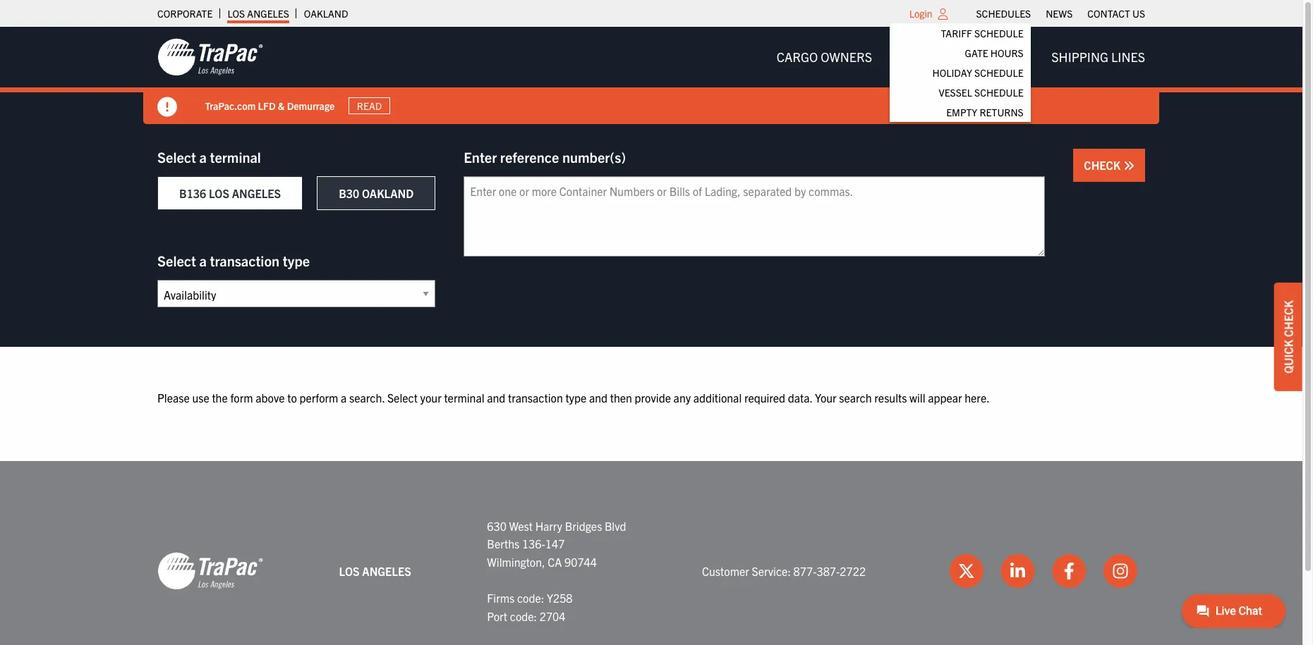 Task type: locate. For each thing, give the bounding box(es) containing it.
light image
[[938, 8, 948, 20]]

1 vertical spatial select
[[157, 252, 196, 270]]

schedule down companies
[[975, 66, 1024, 79]]

136-
[[522, 537, 545, 551]]

menu
[[890, 23, 1031, 122]]

3 schedule from the top
[[975, 86, 1024, 99]]

type
[[283, 252, 310, 270], [566, 391, 587, 405]]

banner
[[0, 27, 1313, 124]]

please
[[157, 391, 190, 405]]

read
[[357, 100, 382, 112]]

your
[[815, 391, 837, 405]]

a
[[199, 148, 207, 166], [199, 252, 207, 270], [341, 391, 347, 405]]

solid image
[[157, 97, 177, 117], [1123, 160, 1135, 171]]

2 vertical spatial los
[[339, 564, 360, 578]]

quick
[[1282, 340, 1296, 374]]

0 vertical spatial check
[[1084, 158, 1123, 172]]

1 vertical spatial a
[[199, 252, 207, 270]]

menu bar
[[890, 4, 1153, 122], [765, 43, 1157, 71]]

select left your
[[387, 391, 418, 405]]

0 vertical spatial a
[[199, 148, 207, 166]]

select a transaction type
[[157, 252, 310, 270]]

cargo owners
[[777, 49, 872, 65]]

schedules tariff schedule gate hours holiday schedule vessel schedule empty returns
[[933, 7, 1031, 119]]

1 vertical spatial schedule
[[975, 66, 1024, 79]]

schedule down schedules link on the top
[[975, 27, 1024, 40]]

0 vertical spatial type
[[283, 252, 310, 270]]

1 horizontal spatial transaction
[[508, 391, 563, 405]]

630
[[487, 519, 507, 533]]

news
[[1046, 7, 1073, 20]]

data.
[[788, 391, 813, 405]]

code:
[[517, 591, 544, 605], [510, 609, 537, 624]]

0 vertical spatial schedule
[[975, 27, 1024, 40]]

additional
[[694, 391, 742, 405]]

select up b136
[[157, 148, 196, 166]]

above
[[256, 391, 285, 405]]

a down b136
[[199, 252, 207, 270]]

a for terminal
[[199, 148, 207, 166]]

trucking
[[895, 49, 956, 65]]

1 vertical spatial type
[[566, 391, 587, 405]]

select
[[157, 148, 196, 166], [157, 252, 196, 270], [387, 391, 418, 405]]

banner containing cargo owners
[[0, 27, 1313, 124]]

results
[[875, 391, 907, 405]]

2 schedule from the top
[[975, 66, 1024, 79]]

0 horizontal spatial type
[[283, 252, 310, 270]]

schedules menu item
[[890, 4, 1031, 122]]

schedule up returns
[[975, 86, 1024, 99]]

select a terminal
[[157, 148, 261, 166]]

terminal up b136 los angeles
[[210, 148, 261, 166]]

1 vertical spatial los angeles image
[[157, 552, 263, 592]]

0 vertical spatial los angeles
[[228, 7, 289, 20]]

2 vertical spatial a
[[341, 391, 347, 405]]

los
[[228, 7, 245, 20], [209, 186, 229, 200], [339, 564, 360, 578]]

appear
[[928, 391, 962, 405]]

0 horizontal spatial los angeles
[[228, 7, 289, 20]]

0 horizontal spatial solid image
[[157, 97, 177, 117]]

contact us
[[1088, 7, 1145, 20]]

oakland right b30
[[362, 186, 414, 200]]

login
[[909, 7, 933, 20]]

lfd
[[258, 99, 276, 112]]

1 horizontal spatial terminal
[[444, 391, 484, 405]]

here.
[[965, 391, 990, 405]]

877-
[[794, 564, 817, 578]]

0 vertical spatial terminal
[[210, 148, 261, 166]]

then
[[610, 391, 632, 405]]

news link
[[1046, 4, 1073, 23]]

select down b136
[[157, 252, 196, 270]]

1 schedule from the top
[[975, 27, 1024, 40]]

form
[[230, 391, 253, 405]]

select for select a transaction type
[[157, 252, 196, 270]]

2 vertical spatial select
[[387, 391, 418, 405]]

menu bar inside banner
[[765, 43, 1157, 71]]

shipping lines
[[1052, 49, 1145, 65]]

0 horizontal spatial oakland
[[304, 7, 348, 20]]

0 vertical spatial transaction
[[210, 252, 280, 270]]

check button
[[1074, 149, 1145, 182]]

0 vertical spatial select
[[157, 148, 196, 166]]

trucking companies
[[895, 49, 1029, 65]]

1 vertical spatial solid image
[[1123, 160, 1135, 171]]

service:
[[752, 564, 791, 578]]

reference
[[500, 148, 559, 166]]

b30
[[339, 186, 359, 200]]

1 horizontal spatial solid image
[[1123, 160, 1135, 171]]

check inside check button
[[1084, 158, 1123, 172]]

enter reference number(s)
[[464, 148, 626, 166]]

footer
[[0, 461, 1303, 646]]

2 vertical spatial angeles
[[362, 564, 411, 578]]

ca
[[548, 555, 562, 569]]

hours
[[991, 47, 1024, 59]]

footer containing 630 west harry bridges blvd
[[0, 461, 1303, 646]]

2 vertical spatial schedule
[[975, 86, 1024, 99]]

and left then
[[589, 391, 608, 405]]

0 horizontal spatial and
[[487, 391, 505, 405]]

empty returns link
[[890, 102, 1031, 122]]

&
[[278, 99, 285, 112]]

empty
[[946, 106, 978, 119]]

0 horizontal spatial transaction
[[210, 252, 280, 270]]

0 horizontal spatial check
[[1084, 158, 1123, 172]]

oakland right los angeles link on the left of page
[[304, 7, 348, 20]]

1 vertical spatial los
[[209, 186, 229, 200]]

1 horizontal spatial type
[[566, 391, 587, 405]]

any
[[674, 391, 691, 405]]

1 horizontal spatial and
[[589, 391, 608, 405]]

solid image inside banner
[[157, 97, 177, 117]]

transaction
[[210, 252, 280, 270], [508, 391, 563, 405]]

vessel schedule link
[[890, 83, 1031, 102]]

630 west harry bridges blvd berths 136-147 wilmington, ca 90744
[[487, 519, 626, 569]]

shipping
[[1052, 49, 1109, 65]]

1 los angeles image from the top
[[157, 37, 263, 77]]

1 horizontal spatial los angeles
[[339, 564, 411, 578]]

1 vertical spatial angeles
[[232, 186, 281, 200]]

oakland
[[304, 7, 348, 20], [362, 186, 414, 200]]

1 vertical spatial los angeles
[[339, 564, 411, 578]]

angeles inside footer
[[362, 564, 411, 578]]

a left search. at the bottom of page
[[341, 391, 347, 405]]

number(s)
[[562, 148, 626, 166]]

Enter reference number(s) text field
[[464, 176, 1045, 257]]

1 vertical spatial check
[[1282, 300, 1296, 337]]

1 vertical spatial transaction
[[508, 391, 563, 405]]

0 vertical spatial angeles
[[247, 7, 289, 20]]

a up b136
[[199, 148, 207, 166]]

0 vertical spatial los angeles image
[[157, 37, 263, 77]]

menu bar containing cargo owners
[[765, 43, 1157, 71]]

schedules link
[[976, 4, 1031, 23]]

los angeles image for banner on the top of page containing cargo owners
[[157, 37, 263, 77]]

1 horizontal spatial check
[[1282, 300, 1296, 337]]

90744
[[565, 555, 597, 569]]

los angeles image inside footer
[[157, 552, 263, 592]]

b30 oakland
[[339, 186, 414, 200]]

los angeles image
[[157, 37, 263, 77], [157, 552, 263, 592]]

2 los angeles image from the top
[[157, 552, 263, 592]]

check inside quick check link
[[1282, 300, 1296, 337]]

and right your
[[487, 391, 505, 405]]

code: right port
[[510, 609, 537, 624]]

code: up 2704 at the bottom left of the page
[[517, 591, 544, 605]]

los angeles image inside banner
[[157, 37, 263, 77]]

2722
[[840, 564, 866, 578]]

schedule
[[975, 27, 1024, 40], [975, 66, 1024, 79], [975, 86, 1024, 99]]

los angeles
[[228, 7, 289, 20], [339, 564, 411, 578]]

terminal right your
[[444, 391, 484, 405]]

0 horizontal spatial terminal
[[210, 148, 261, 166]]

0 vertical spatial solid image
[[157, 97, 177, 117]]

1 horizontal spatial oakland
[[362, 186, 414, 200]]

check
[[1084, 158, 1123, 172], [1282, 300, 1296, 337]]



Task type: vqa. For each thing, say whether or not it's contained in the screenshot.
an
no



Task type: describe. For each thing, give the bounding box(es) containing it.
trapac.com lfd & demurrage
[[205, 99, 335, 112]]

firms
[[487, 591, 515, 605]]

solid image inside check button
[[1123, 160, 1135, 171]]

customer
[[702, 564, 749, 578]]

please use the form above to perform a search. select your terminal and transaction type and then provide any additional required data. your search results will appear here.
[[157, 391, 990, 405]]

0 vertical spatial oakland
[[304, 7, 348, 20]]

corporate link
[[157, 4, 213, 23]]

perform
[[300, 391, 338, 405]]

us
[[1133, 7, 1145, 20]]

holiday
[[933, 66, 972, 79]]

1 vertical spatial code:
[[510, 609, 537, 624]]

trapac.com
[[205, 99, 256, 112]]

contact us link
[[1088, 4, 1145, 23]]

bridges
[[565, 519, 602, 533]]

0 vertical spatial los
[[228, 7, 245, 20]]

a for transaction
[[199, 252, 207, 270]]

los inside footer
[[339, 564, 360, 578]]

select for select a terminal
[[157, 148, 196, 166]]

search
[[839, 391, 872, 405]]

your
[[420, 391, 442, 405]]

firms code:  y258 port code:  2704
[[487, 591, 573, 624]]

schedules
[[976, 7, 1031, 20]]

gate
[[965, 47, 988, 59]]

oakland link
[[304, 4, 348, 23]]

lines
[[1112, 49, 1145, 65]]

customer service: 877-387-2722
[[702, 564, 866, 578]]

contact
[[1088, 7, 1130, 20]]

use
[[192, 391, 209, 405]]

cargo owners link
[[765, 43, 884, 71]]

los angeles image for footer containing 630 west harry bridges blvd
[[157, 552, 263, 592]]

menu bar containing schedules tariff schedule gate hours holiday schedule vessel schedule empty returns
[[890, 4, 1153, 122]]

147
[[545, 537, 565, 551]]

blvd
[[605, 519, 626, 533]]

trucking companies link
[[884, 43, 1040, 71]]

menu containing tariff schedule
[[890, 23, 1031, 122]]

required
[[744, 391, 786, 405]]

to
[[287, 391, 297, 405]]

enter
[[464, 148, 497, 166]]

quick check
[[1282, 300, 1296, 374]]

returns
[[980, 106, 1024, 119]]

y258
[[547, 591, 573, 605]]

corporate
[[157, 7, 213, 20]]

port
[[487, 609, 507, 624]]

holiday schedule link
[[890, 63, 1031, 83]]

harry
[[535, 519, 562, 533]]

1 vertical spatial terminal
[[444, 391, 484, 405]]

1 vertical spatial oakland
[[362, 186, 414, 200]]

2 and from the left
[[589, 391, 608, 405]]

provide
[[635, 391, 671, 405]]

the
[[212, 391, 228, 405]]

will
[[910, 391, 926, 405]]

b136
[[179, 186, 206, 200]]

387-
[[817, 564, 840, 578]]

west
[[509, 519, 533, 533]]

1 and from the left
[[487, 391, 505, 405]]

wilmington,
[[487, 555, 545, 569]]

companies
[[959, 49, 1029, 65]]

tariff
[[941, 27, 972, 40]]

demurrage
[[287, 99, 335, 112]]

tariff schedule link
[[890, 23, 1031, 43]]

vessel
[[939, 86, 972, 99]]

quick check link
[[1274, 283, 1303, 391]]

b136 los angeles
[[179, 186, 281, 200]]

berths
[[487, 537, 520, 551]]

read link
[[349, 97, 390, 114]]

gate hours link
[[890, 43, 1031, 63]]

shipping lines link
[[1040, 43, 1157, 71]]

login link
[[909, 7, 933, 20]]

2704
[[540, 609, 566, 624]]

cargo
[[777, 49, 818, 65]]

search.
[[349, 391, 385, 405]]

0 vertical spatial code:
[[517, 591, 544, 605]]



